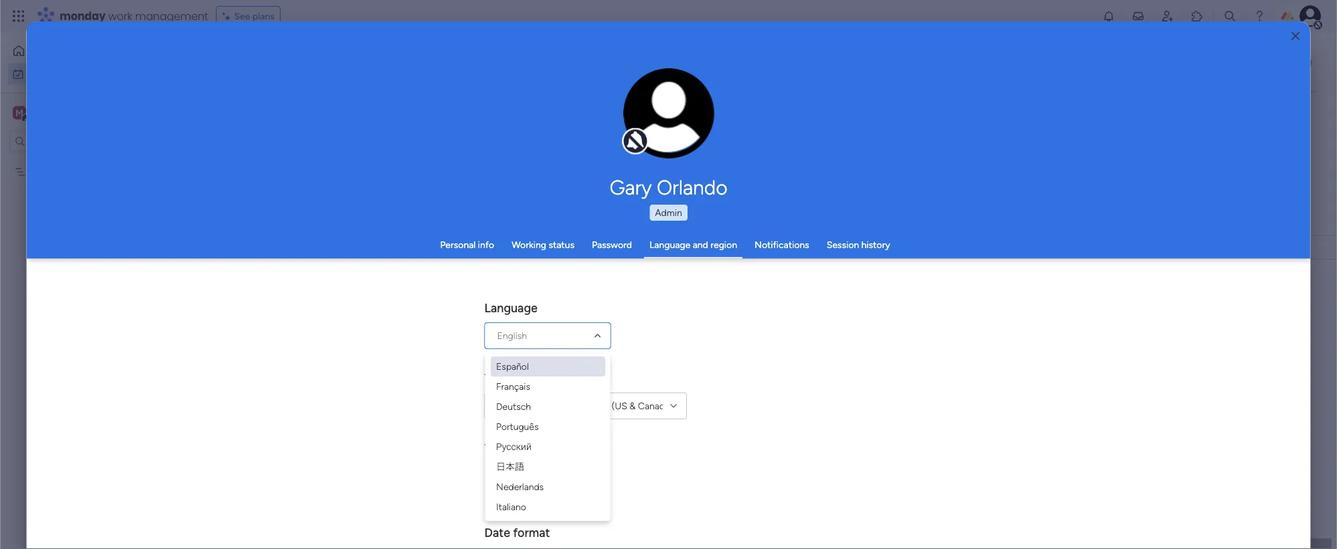 Task type: locate. For each thing, give the bounding box(es) containing it.
hours inside button
[[519, 485, 546, 497]]

work for monday
[[108, 8, 132, 23]]

gary orlando
[[610, 175, 727, 200]]

1 vertical spatial language
[[484, 301, 538, 315]]

khvhg list box
[[0, 158, 171, 364]]

khvhg down search in workspace "field"
[[31, 166, 57, 178]]

khvhg link
[[722, 236, 846, 260]]

working status link
[[512, 239, 574, 251]]

profile
[[673, 121, 697, 131]]

0 vertical spatial hours
[[517, 464, 544, 476]]

1 horizontal spatial khvhg
[[724, 243, 750, 255]]

timezone
[[484, 371, 537, 385]]

1 vertical spatial format
[[513, 526, 550, 540]]

english
[[497, 330, 527, 341]]

invite members image
[[1161, 9, 1174, 23]]

format up "12 hours"
[[514, 441, 551, 456]]

khvhg
[[31, 166, 57, 178], [724, 243, 750, 255]]

24 hours
[[505, 485, 546, 497]]

main workspace
[[31, 106, 110, 119]]

1 vertical spatial time
[[484, 441, 511, 456]]

change profile picture
[[641, 121, 697, 143]]

session
[[827, 239, 859, 251]]

work right monday
[[108, 8, 132, 23]]

session history link
[[827, 239, 890, 251]]

format down italiano
[[513, 526, 550, 540]]

canada)
[[638, 400, 673, 412]]

option
[[0, 160, 171, 163]]

nederlands
[[496, 481, 543, 493]]

session history
[[827, 239, 890, 251]]

management
[[135, 8, 208, 23]]

time
[[589, 400, 609, 412], [484, 441, 511, 456]]

(us
[[612, 400, 627, 412]]

0 vertical spatial language
[[649, 239, 690, 251]]

0 vertical spatial khvhg
[[31, 166, 57, 178]]

language for language and region
[[649, 239, 690, 251]]

0 horizontal spatial language
[[484, 301, 538, 315]]

hours
[[517, 464, 544, 476], [519, 485, 546, 497]]

0 vertical spatial format
[[514, 441, 551, 456]]

hours inside button
[[517, 464, 544, 476]]

1 horizontal spatial language
[[649, 239, 690, 251]]

working
[[512, 239, 546, 251]]

time format
[[484, 441, 551, 456]]

0 vertical spatial work
[[108, 8, 132, 23]]

language and region link
[[649, 239, 737, 251]]

0 vertical spatial time
[[589, 400, 609, 412]]

time left (us
[[589, 400, 609, 412]]

0 horizontal spatial work
[[45, 68, 65, 80]]

khvhg right and
[[724, 243, 750, 255]]

workspace selection element
[[13, 105, 112, 122]]

select product image
[[12, 9, 25, 23]]

this month
[[881, 244, 925, 254]]

my work button
[[8, 63, 144, 85]]

language left and
[[649, 239, 690, 251]]

1 horizontal spatial work
[[108, 8, 132, 23]]

hours for 12 hours
[[517, 464, 544, 476]]

and
[[693, 239, 708, 251]]

plans
[[252, 10, 275, 22]]

work
[[108, 8, 132, 23], [45, 68, 65, 80]]

work inside button
[[45, 68, 65, 80]]

picture
[[655, 132, 683, 143]]

month
[[899, 244, 925, 254]]

format
[[514, 441, 551, 456], [513, 526, 550, 540]]

notifications
[[755, 239, 809, 251]]

gary
[[610, 175, 652, 200]]

date format
[[484, 526, 550, 540]]

format for date format
[[513, 526, 550, 540]]

0 horizontal spatial khvhg
[[31, 166, 57, 178]]

time up 日本語
[[484, 441, 511, 456]]

notifications image
[[1102, 9, 1116, 23]]

my
[[29, 68, 42, 80]]

see plans button
[[216, 6, 281, 26]]

12 hours button
[[505, 463, 587, 478]]

hours up nederlands
[[517, 464, 544, 476]]

1 horizontal spatial time
[[589, 400, 609, 412]]

1 vertical spatial work
[[45, 68, 65, 80]]

work for my
[[45, 68, 65, 80]]

eastern
[[555, 400, 587, 412]]

05:00)
[[524, 400, 553, 412]]

language
[[649, 239, 690, 251], [484, 301, 538, 315]]

work right my on the top of the page
[[45, 68, 65, 80]]

help image
[[1253, 9, 1266, 23]]

history
[[861, 239, 890, 251]]

1 vertical spatial hours
[[519, 485, 546, 497]]

hours right 24
[[519, 485, 546, 497]]

1 vertical spatial khvhg
[[724, 243, 750, 255]]

hours for 24 hours
[[519, 485, 546, 497]]

language up 'english'
[[484, 301, 538, 315]]



Task type: describe. For each thing, give the bounding box(es) containing it.
password
[[592, 239, 632, 251]]

русский
[[496, 441, 531, 453]]

main
[[31, 106, 54, 119]]

search everything image
[[1223, 9, 1237, 23]]

khvhg inside list box
[[31, 166, 57, 178]]

日本語
[[496, 461, 524, 473]]

gary orlando image
[[1300, 5, 1321, 27]]

&
[[630, 400, 636, 412]]

personal
[[440, 239, 476, 251]]

format for time format
[[514, 441, 551, 456]]

orlando
[[657, 175, 727, 200]]

this
[[881, 244, 897, 254]]

my work
[[29, 68, 65, 80]]

italiano
[[496, 502, 526, 513]]

change
[[641, 121, 671, 131]]

Search in workspace field
[[28, 134, 112, 149]]

region
[[711, 239, 737, 251]]

12 hours
[[505, 464, 544, 476]]

close image
[[1292, 31, 1300, 41]]

español
[[496, 361, 529, 372]]

home
[[31, 45, 56, 57]]

see plans
[[234, 10, 275, 22]]

language and region
[[649, 239, 737, 251]]

home button
[[8, 40, 144, 62]]

24 hours button
[[505, 483, 573, 498]]

m
[[15, 107, 23, 119]]

workspace
[[57, 106, 110, 119]]

personal info link
[[440, 239, 494, 251]]

monday work management
[[60, 8, 208, 23]]

0 horizontal spatial time
[[484, 441, 511, 456]]

deutsch
[[496, 401, 531, 412]]

Filter dashboard by text search field
[[198, 107, 319, 129]]

monday
[[60, 8, 105, 23]]

working status
[[512, 239, 574, 251]]

(gmt-05:00) eastern time (us & canada)
[[497, 400, 673, 412]]

inbox image
[[1132, 9, 1145, 23]]

gary orlando button
[[484, 175, 853, 200]]

português
[[496, 421, 538, 433]]

see
[[234, 10, 250, 22]]

apps image
[[1191, 9, 1204, 23]]

status
[[549, 239, 574, 251]]

info
[[478, 239, 494, 251]]

24
[[505, 485, 516, 497]]

notifications link
[[755, 239, 809, 251]]

personal info
[[440, 239, 494, 251]]

change profile picture button
[[623, 68, 714, 159]]

workspace image
[[13, 105, 26, 120]]

language for language
[[484, 301, 538, 315]]

date
[[484, 526, 510, 540]]

password link
[[592, 239, 632, 251]]

français
[[496, 381, 530, 392]]

(gmt-
[[497, 400, 524, 412]]

12
[[505, 464, 514, 476]]

admin
[[655, 207, 682, 219]]



Task type: vqa. For each thing, say whether or not it's contained in the screenshot.
the Gary on the left top of the page
yes



